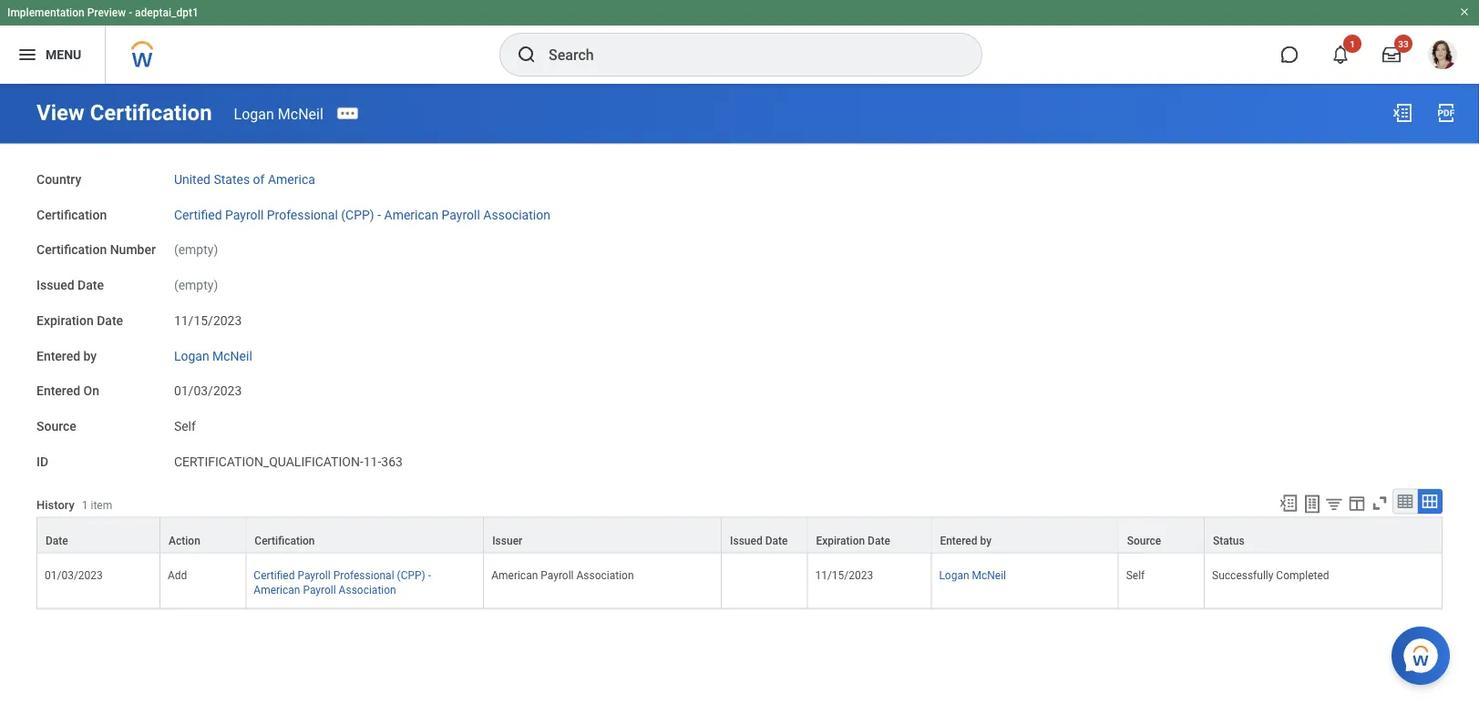 Task type: locate. For each thing, give the bounding box(es) containing it.
american inside certified payroll professional (cpp) - american payroll association
[[254, 584, 300, 597]]

export to excel image left "view printable version (pdf)" "image"
[[1392, 102, 1414, 124]]

0 vertical spatial logan
[[234, 105, 274, 122]]

1 vertical spatial issued
[[730, 535, 763, 547]]

1 vertical spatial export to excel image
[[1279, 494, 1299, 514]]

1 horizontal spatial by
[[981, 535, 992, 547]]

certified payroll professional (cpp) - american payroll association link
[[174, 204, 551, 222], [254, 566, 431, 597]]

view printable version (pdf) image
[[1436, 102, 1458, 124]]

issued
[[36, 278, 74, 293], [730, 535, 763, 547]]

fullscreen image
[[1370, 494, 1390, 514]]

certification left number
[[36, 243, 107, 258]]

1 vertical spatial source
[[1128, 535, 1162, 547]]

01/03/2023 down expiration date element
[[174, 384, 242, 399]]

1 vertical spatial by
[[981, 535, 992, 547]]

self down source popup button
[[1127, 569, 1145, 582]]

logan mcneil
[[234, 105, 323, 122], [174, 349, 252, 364], [939, 569, 1007, 582]]

logan mcneil link for certification
[[234, 105, 323, 122]]

professional inside certified payroll professional (cpp) - american payroll association
[[333, 569, 394, 582]]

1 vertical spatial self element
[[1127, 566, 1145, 582]]

entered on element
[[174, 373, 242, 400]]

0 horizontal spatial mcneil
[[212, 349, 252, 364]]

01/03/2023
[[174, 384, 242, 399], [45, 569, 103, 582]]

logan mcneil link up entered on element
[[174, 345, 252, 364]]

1 vertical spatial expiration
[[816, 535, 865, 547]]

search image
[[516, 44, 538, 66]]

country
[[36, 172, 81, 187]]

certification
[[90, 100, 212, 126], [36, 207, 107, 222], [36, 243, 107, 258], [255, 535, 315, 547]]

0 horizontal spatial american
[[254, 584, 300, 597]]

source
[[36, 419, 76, 434], [1128, 535, 1162, 547]]

1 vertical spatial (empty)
[[174, 278, 218, 293]]

logan mcneil link up 'america'
[[234, 105, 323, 122]]

united
[[174, 172, 211, 187]]

successfully completed
[[1213, 569, 1330, 582]]

1 horizontal spatial self
[[1127, 569, 1145, 582]]

0 horizontal spatial 1
[[82, 499, 88, 512]]

0 vertical spatial (cpp)
[[341, 207, 374, 222]]

date button
[[37, 518, 160, 553]]

logan mcneil for view certification
[[234, 105, 323, 122]]

status button
[[1205, 518, 1442, 553]]

1 horizontal spatial 1
[[1350, 38, 1356, 49]]

source left status
[[1128, 535, 1162, 547]]

1 horizontal spatial entered by
[[940, 535, 992, 547]]

1 vertical spatial american
[[492, 569, 538, 582]]

2 (empty) from the top
[[174, 278, 218, 293]]

1 horizontal spatial logan
[[234, 105, 274, 122]]

add
[[168, 569, 187, 582]]

certification inside certification popup button
[[255, 535, 315, 547]]

1 vertical spatial entered
[[36, 384, 80, 399]]

self element down source popup button
[[1127, 566, 1145, 582]]

1 horizontal spatial source
[[1128, 535, 1162, 547]]

2 horizontal spatial mcneil
[[972, 569, 1007, 582]]

toolbar
[[1271, 489, 1443, 517]]

notifications large image
[[1332, 46, 1350, 64]]

1 (empty) from the top
[[174, 243, 218, 258]]

payroll
[[225, 207, 264, 222], [442, 207, 480, 222], [298, 569, 331, 582], [541, 569, 574, 582], [303, 584, 336, 597]]

1 right notifications large image
[[1350, 38, 1356, 49]]

1 vertical spatial logan
[[174, 349, 209, 364]]

0 vertical spatial 11/15/2023
[[174, 313, 242, 328]]

expiration up entered on
[[36, 313, 94, 328]]

entered
[[36, 349, 80, 364], [36, 384, 80, 399], [940, 535, 978, 547]]

entered up entered on
[[36, 349, 80, 364]]

0 vertical spatial logan mcneil
[[234, 105, 323, 122]]

0 horizontal spatial expiration date
[[36, 313, 123, 328]]

0 horizontal spatial 01/03/2023
[[45, 569, 103, 582]]

1 vertical spatial certified payroll professional (cpp) - american payroll association link
[[254, 566, 431, 597]]

1 horizontal spatial expiration
[[816, 535, 865, 547]]

2 vertical spatial logan
[[939, 569, 970, 582]]

source inside popup button
[[1128, 535, 1162, 547]]

2 horizontal spatial association
[[577, 569, 634, 582]]

0 horizontal spatial association
[[339, 584, 396, 597]]

01/03/2023 down date popup button
[[45, 569, 103, 582]]

certification down country
[[36, 207, 107, 222]]

0 horizontal spatial export to excel image
[[1279, 494, 1299, 514]]

1 vertical spatial -
[[378, 207, 381, 222]]

completed
[[1277, 569, 1330, 582]]

0 vertical spatial american
[[384, 207, 439, 222]]

logan mcneil link
[[234, 105, 323, 122], [174, 345, 252, 364], [939, 566, 1007, 582]]

0 vertical spatial by
[[83, 349, 97, 364]]

source button
[[1119, 518, 1204, 553]]

certified payroll professional (cpp) - american payroll association down certification popup button
[[254, 569, 431, 597]]

1 left item
[[82, 499, 88, 512]]

professional down 'america'
[[267, 207, 338, 222]]

self element down entered on element
[[174, 416, 196, 434]]

2 row from the top
[[36, 554, 1443, 610]]

row
[[36, 517, 1443, 554], [36, 554, 1443, 610]]

2 vertical spatial -
[[428, 569, 431, 582]]

mcneil up entered on element
[[212, 349, 252, 364]]

self
[[174, 419, 196, 434], [1127, 569, 1145, 582]]

date
[[78, 278, 104, 293], [97, 313, 123, 328], [46, 535, 68, 547], [766, 535, 788, 547], [868, 535, 891, 547]]

expand table image
[[1421, 493, 1440, 511]]

expiration date up on
[[36, 313, 123, 328]]

- for top certified payroll professional (cpp) - american payroll association link
[[378, 207, 381, 222]]

1 vertical spatial 1
[[82, 499, 88, 512]]

export to excel image
[[1392, 102, 1414, 124], [1279, 494, 1299, 514]]

logan
[[234, 105, 274, 122], [174, 349, 209, 364], [939, 569, 970, 582]]

1 vertical spatial 11/15/2023
[[815, 569, 874, 582]]

logan mcneil up 'america'
[[234, 105, 323, 122]]

0 horizontal spatial -
[[129, 6, 132, 19]]

logan down entered by popup button
[[939, 569, 970, 582]]

certification down "certification_qualification-11-363"
[[255, 535, 315, 547]]

logan for certification
[[234, 105, 274, 122]]

implementation
[[7, 6, 85, 19]]

0 vertical spatial entered by
[[36, 349, 97, 364]]

american
[[384, 207, 439, 222], [492, 569, 538, 582], [254, 584, 300, 597]]

1 horizontal spatial -
[[378, 207, 381, 222]]

source down entered on
[[36, 419, 76, 434]]

professional down certification popup button
[[333, 569, 394, 582]]

1 vertical spatial self
[[1127, 569, 1145, 582]]

certified payroll professional (cpp) - american payroll association
[[174, 207, 551, 222], [254, 569, 431, 597]]

0 horizontal spatial issued date
[[36, 278, 104, 293]]

mcneil
[[278, 105, 323, 122], [212, 349, 252, 364], [972, 569, 1007, 582]]

export to excel image left export to worksheets icon in the right of the page
[[1279, 494, 1299, 514]]

1 horizontal spatial issued
[[730, 535, 763, 547]]

0 vertical spatial association
[[484, 207, 551, 222]]

expiration date
[[36, 313, 123, 328], [816, 535, 891, 547]]

logan mcneil up entered on element
[[174, 349, 252, 364]]

issued inside popup button
[[730, 535, 763, 547]]

11/15/2023 down expiration date popup button
[[815, 569, 874, 582]]

1 horizontal spatial (cpp)
[[397, 569, 426, 582]]

1 horizontal spatial expiration date
[[816, 535, 891, 547]]

(empty)
[[174, 243, 218, 258], [174, 278, 218, 293]]

0 horizontal spatial issued
[[36, 278, 74, 293]]

adeptai_dpt1
[[135, 6, 199, 19]]

mcneil down entered by popup button
[[972, 569, 1007, 582]]

1 button
[[1321, 35, 1362, 75]]

america
[[268, 172, 315, 187]]

entered right expiration date popup button
[[940, 535, 978, 547]]

1 vertical spatial certified
[[254, 569, 295, 582]]

self element
[[174, 416, 196, 434], [1127, 566, 1145, 582]]

id
[[36, 455, 48, 470]]

history
[[36, 498, 75, 512]]

1 vertical spatial expiration date
[[816, 535, 891, 547]]

0 horizontal spatial entered by
[[36, 349, 97, 364]]

mcneil for view certification
[[278, 105, 323, 122]]

0 vertical spatial 01/03/2023
[[174, 384, 242, 399]]

(empty) up expiration date element
[[174, 278, 218, 293]]

1 vertical spatial logan mcneil link
[[174, 345, 252, 364]]

certified payroll professional (cpp) - american payroll association link down 'america'
[[174, 204, 551, 222]]

association
[[484, 207, 551, 222], [577, 569, 634, 582], [339, 584, 396, 597]]

by
[[83, 349, 97, 364], [981, 535, 992, 547]]

2 horizontal spatial logan
[[939, 569, 970, 582]]

mcneil up 'america'
[[278, 105, 323, 122]]

add element
[[168, 566, 187, 582]]

0 vertical spatial export to excel image
[[1392, 102, 1414, 124]]

2 vertical spatial mcneil
[[972, 569, 1007, 582]]

1 vertical spatial association
[[577, 569, 634, 582]]

self down entered on element
[[174, 419, 196, 434]]

0 vertical spatial 1
[[1350, 38, 1356, 49]]

2 vertical spatial entered
[[940, 535, 978, 547]]

expiration right issued date popup button
[[816, 535, 865, 547]]

-
[[129, 6, 132, 19], [378, 207, 381, 222], [428, 569, 431, 582]]

logan up entered on element
[[174, 349, 209, 364]]

11/15/2023 up entered on element
[[174, 313, 242, 328]]

0 horizontal spatial (cpp)
[[341, 207, 374, 222]]

2 horizontal spatial american
[[492, 569, 538, 582]]

1
[[1350, 38, 1356, 49], [82, 499, 88, 512]]

0 vertical spatial mcneil
[[278, 105, 323, 122]]

certified payroll professional (cpp) - american payroll association link down certification popup button
[[254, 566, 431, 597]]

logan mcneil down entered by popup button
[[939, 569, 1007, 582]]

logan mcneil for entered by
[[174, 349, 252, 364]]

1 vertical spatial logan mcneil
[[174, 349, 252, 364]]

expiration date right issued date popup button
[[816, 535, 891, 547]]

issuer
[[493, 535, 523, 547]]

1 vertical spatial 01/03/2023
[[45, 569, 103, 582]]

(empty) right number
[[174, 243, 218, 258]]

entered left on
[[36, 384, 80, 399]]

0 horizontal spatial expiration
[[36, 313, 94, 328]]

view certification
[[36, 100, 212, 126]]

professional
[[267, 207, 338, 222], [333, 569, 394, 582]]

0 vertical spatial self
[[174, 419, 196, 434]]

table image
[[1397, 493, 1415, 511]]

by inside popup button
[[981, 535, 992, 547]]

0 horizontal spatial by
[[83, 349, 97, 364]]

11/15/2023
[[174, 313, 242, 328], [815, 569, 874, 582]]

1 row from the top
[[36, 517, 1443, 554]]

1 horizontal spatial 01/03/2023
[[174, 384, 242, 399]]

0 vertical spatial issued date
[[36, 278, 104, 293]]

0 horizontal spatial source
[[36, 419, 76, 434]]

states
[[214, 172, 250, 187]]

1 vertical spatial issued date
[[730, 535, 788, 547]]

expiration
[[36, 313, 94, 328], [816, 535, 865, 547]]

certified
[[174, 207, 222, 222], [254, 569, 295, 582]]

logan up united states of america link
[[234, 105, 274, 122]]

logan mcneil link down entered by popup button
[[939, 566, 1007, 582]]

33
[[1399, 38, 1409, 49]]

entered by inside entered by popup button
[[940, 535, 992, 547]]

certification number
[[36, 243, 156, 258]]

1 vertical spatial (cpp)
[[397, 569, 426, 582]]

0 vertical spatial certified payroll professional (cpp) - american payroll association link
[[174, 204, 551, 222]]

issued date
[[36, 278, 104, 293], [730, 535, 788, 547]]

(empty) for issued date
[[174, 278, 218, 293]]

united states of america link
[[174, 168, 315, 187]]

1 horizontal spatial export to excel image
[[1392, 102, 1414, 124]]

1 vertical spatial entered by
[[940, 535, 992, 547]]

0 horizontal spatial logan
[[174, 349, 209, 364]]

0 vertical spatial certified
[[174, 207, 222, 222]]

0 vertical spatial certified payroll professional (cpp) - american payroll association
[[174, 207, 551, 222]]

0 vertical spatial expiration
[[36, 313, 94, 328]]

(cpp)
[[341, 207, 374, 222], [397, 569, 426, 582]]

view
[[36, 100, 84, 126]]

1 vertical spatial mcneil
[[212, 349, 252, 364]]

implementation preview -   adeptai_dpt1
[[7, 6, 199, 19]]

2 horizontal spatial -
[[428, 569, 431, 582]]

on
[[83, 384, 99, 399]]

0 vertical spatial -
[[129, 6, 132, 19]]

cell
[[722, 554, 808, 610]]

0 vertical spatial (empty)
[[174, 243, 218, 258]]

justify image
[[16, 44, 38, 66]]

entered by
[[36, 349, 97, 364], [940, 535, 992, 547]]

2 vertical spatial logan mcneil link
[[939, 566, 1007, 582]]

export to excel image for history
[[1279, 494, 1299, 514]]

menu button
[[0, 26, 105, 84]]

0 horizontal spatial self
[[174, 419, 196, 434]]

certified payroll professional (cpp) - american payroll association down 'america'
[[174, 207, 551, 222]]

- inside certified payroll professional (cpp) - american payroll association
[[428, 569, 431, 582]]

1 horizontal spatial self element
[[1127, 566, 1145, 582]]

expiration date element
[[174, 302, 242, 329]]

1 vertical spatial professional
[[333, 569, 394, 582]]



Task type: vqa. For each thing, say whether or not it's contained in the screenshot.
the Overall Status
no



Task type: describe. For each thing, give the bounding box(es) containing it.
(empty) for certification number
[[174, 243, 218, 258]]

united states of america
[[174, 172, 315, 187]]

logan mcneil link for by
[[174, 345, 252, 364]]

preview
[[87, 6, 126, 19]]

date inside popup button
[[46, 535, 68, 547]]

1 inside 'button'
[[1350, 38, 1356, 49]]

inbox large image
[[1383, 46, 1401, 64]]

2 vertical spatial logan mcneil
[[939, 569, 1007, 582]]

0 horizontal spatial self element
[[174, 416, 196, 434]]

certification button
[[246, 518, 483, 553]]

successfully
[[1213, 569, 1274, 582]]

2 vertical spatial association
[[339, 584, 396, 597]]

1 horizontal spatial american
[[384, 207, 439, 222]]

status
[[1214, 535, 1245, 547]]

click to view/edit grid preferences image
[[1348, 494, 1368, 514]]

mcneil for entered by
[[212, 349, 252, 364]]

expiration date button
[[808, 518, 931, 553]]

export to worksheets image
[[1302, 494, 1324, 515]]

certification up united
[[90, 100, 212, 126]]

0 vertical spatial issued
[[36, 278, 74, 293]]

01/03/2023 inside row
[[45, 569, 103, 582]]

action button
[[160, 518, 246, 553]]

0 horizontal spatial 11/15/2023
[[174, 313, 242, 328]]

certification_qualification-11-363
[[174, 455, 403, 470]]

0 vertical spatial entered
[[36, 349, 80, 364]]

profile logan mcneil image
[[1429, 40, 1458, 73]]

menu banner
[[0, 0, 1480, 84]]

number
[[110, 243, 156, 258]]

action
[[169, 535, 200, 547]]

expiration date inside popup button
[[816, 535, 891, 547]]

- for certified payroll professional (cpp) - american payroll association link within row
[[428, 569, 431, 582]]

entered inside popup button
[[940, 535, 978, 547]]

certification_qualification-
[[174, 455, 364, 470]]

issued date button
[[722, 518, 807, 553]]

33 button
[[1372, 35, 1413, 75]]

toolbar inside view certification main content
[[1271, 489, 1443, 517]]

0 vertical spatial expiration date
[[36, 313, 123, 328]]

view certification main content
[[0, 84, 1480, 627]]

issued date inside popup button
[[730, 535, 788, 547]]

history 1 item
[[36, 498, 112, 512]]

cell inside view certification main content
[[722, 554, 808, 610]]

certified payroll professional (cpp) - american payroll association link inside row
[[254, 566, 431, 597]]

logan for by
[[174, 349, 209, 364]]

menu
[[46, 47, 81, 62]]

1 vertical spatial certified payroll professional (cpp) - american payroll association
[[254, 569, 431, 597]]

0 vertical spatial source
[[36, 419, 76, 434]]

select to filter grid data image
[[1325, 494, 1345, 514]]

1 horizontal spatial association
[[484, 207, 551, 222]]

row containing 01/03/2023
[[36, 554, 1443, 610]]

expiration inside popup button
[[816, 535, 865, 547]]

1 horizontal spatial 11/15/2023
[[815, 569, 874, 582]]

of
[[253, 172, 265, 187]]

entered on
[[36, 384, 99, 399]]

0 horizontal spatial certified
[[174, 207, 222, 222]]

issuer button
[[484, 518, 721, 553]]

american payroll association
[[492, 569, 634, 582]]

11-
[[364, 455, 381, 470]]

Search Workday  search field
[[549, 35, 945, 75]]

self element inside row
[[1127, 566, 1145, 582]]

entered by button
[[932, 518, 1118, 553]]

row containing date
[[36, 517, 1443, 554]]

1 inside history 1 item
[[82, 499, 88, 512]]

close environment banner image
[[1460, 6, 1471, 17]]

0 vertical spatial professional
[[267, 207, 338, 222]]

1 horizontal spatial certified
[[254, 569, 295, 582]]

363
[[381, 455, 403, 470]]

- inside menu banner
[[129, 6, 132, 19]]

export to excel image for view certification
[[1392, 102, 1414, 124]]

item
[[91, 499, 112, 512]]



